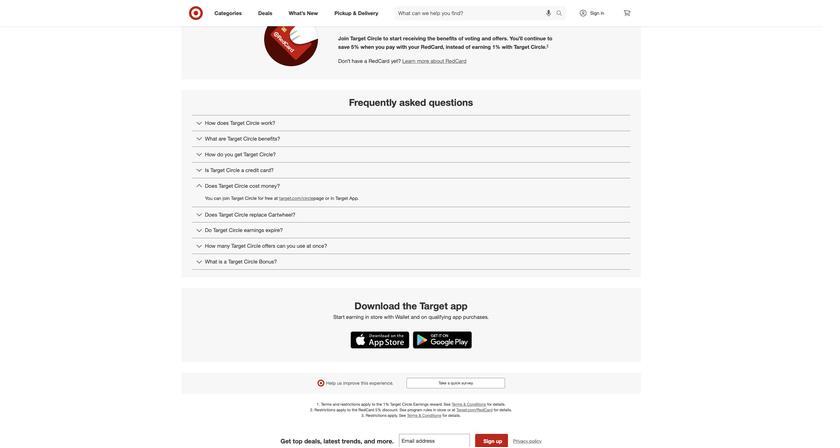 Task type: describe. For each thing, give the bounding box(es) containing it.
discount.
[[383, 408, 399, 413]]

redcard down instead
[[446, 58, 467, 64]]

2 horizontal spatial with
[[502, 44, 513, 50]]

take a quick survey
[[439, 381, 473, 386]]

download on the appstore image
[[351, 332, 410, 349]]

circle left cost
[[235, 183, 248, 189]]

you inside "join target circle to start receiving the benefits of voting and offers. you'll continue to save 5% when you pay with your redcard, instead of earning 1% with target circle."
[[376, 44, 385, 50]]

to down experience.
[[372, 403, 376, 407]]

policy
[[530, 439, 542, 445]]

0 vertical spatial restrictions
[[315, 408, 336, 413]]

what is a target circle bonus? button
[[192, 255, 631, 270]]

does target circle cost money?
[[205, 183, 280, 189]]

pay
[[386, 44, 395, 50]]

circle left bonus?
[[244, 259, 258, 265]]

2 horizontal spatial terms
[[452, 403, 463, 407]]

target down you'll
[[514, 44, 530, 50]]

many
[[217, 243, 230, 250]]

circle.
[[531, 44, 547, 50]]

or inside 1. terms and restrictions apply to the 1% target circle earnings reward. see terms & conditions for details. 2. restrictions apply to the redcard 5% discount. see program rules in store or at target.com/redcard for details. 3. restrictions apply. see terms & conditions for details.
[[448, 408, 451, 413]]

earning inside download the target app start earning in store with wallet and on qualifying app purchases.
[[346, 314, 364, 321]]

survey
[[462, 381, 473, 386]]

circle down cost
[[245, 196, 257, 201]]

take a quick survey button
[[407, 379, 505, 389]]

don't have a redcard yet? learn more about redcard
[[338, 58, 467, 64]]

redcard inside 1. terms and restrictions apply to the 1% target circle earnings reward. see terms & conditions for details. 2. restrictions apply to the redcard 5% discount. see program rules in store or at target.com/redcard for details. 3. restrictions apply. see terms & conditions for details.
[[359, 408, 374, 413]]

2 vertical spatial details.
[[449, 414, 461, 419]]

more.
[[377, 438, 394, 446]]

earnings
[[244, 227, 264, 234]]

money?
[[261, 183, 280, 189]]

sign for sign in
[[591, 10, 600, 16]]

for up 'target.com/redcard' link
[[487, 403, 492, 407]]

work?
[[261, 120, 275, 126]]

target right many
[[231, 243, 246, 250]]

learn more about redcard link
[[403, 58, 467, 65]]

do
[[205, 227, 212, 234]]

to down restrictions
[[347, 408, 351, 413]]

offers
[[262, 243, 276, 250]]

get it on google play image
[[413, 332, 472, 349]]

does
[[217, 120, 229, 126]]

a inside dropdown button
[[224, 259, 227, 265]]

to up pay
[[383, 35, 389, 42]]

0 vertical spatial &
[[353, 10, 357, 16]]

how does target circle work?
[[205, 120, 275, 126]]

0 vertical spatial app
[[451, 300, 468, 312]]

the down experience.
[[377, 403, 382, 407]]

benefits
[[437, 35, 457, 42]]

2
[[547, 44, 549, 48]]

benefits?
[[258, 136, 280, 142]]

deals link
[[253, 6, 281, 20]]

circle inside "join target circle to start receiving the benefits of voting and offers. you'll continue to save 5% when you pay with your redcard, instead of earning 1% with target circle."
[[367, 35, 382, 42]]

credit
[[246, 167, 259, 174]]

and inside "join target circle to start receiving the benefits of voting and offers. you'll continue to save 5% when you pay with your redcard, instead of earning 1% with target circle."
[[482, 35, 491, 42]]

earning inside "join target circle to start receiving the benefits of voting and offers. you'll continue to save 5% when you pay with your redcard, instead of earning 1% with target circle."
[[472, 44, 491, 50]]

1 vertical spatial see
[[400, 408, 407, 413]]

how many target circle offers can you use at once?
[[205, 243, 327, 250]]

do target circle earnings expire? button
[[192, 223, 631, 238]]

experience.
[[370, 381, 394, 386]]

0 horizontal spatial can
[[214, 196, 221, 201]]

is
[[219, 259, 223, 265]]

download the target app start earning in store with wallet and on qualifying app purchases.
[[334, 300, 489, 321]]

what are target circle benefits?
[[205, 136, 280, 142]]

pickup & delivery link
[[329, 6, 387, 20]]

target right is
[[228, 259, 243, 265]]

a inside button
[[448, 381, 450, 386]]

circle inside 1. terms and restrictions apply to the 1% target circle earnings reward. see terms & conditions for details. 2. restrictions apply to the redcard 5% discount. see program rules in store or at target.com/redcard for details. 3. restrictions apply. see terms & conditions for details.
[[402, 403, 412, 407]]

circle inside dropdown button
[[229, 227, 243, 234]]

the inside download the target app start earning in store with wallet and on qualifying app purchases.
[[403, 300, 417, 312]]

join target circle to start receiving the benefits of voting and offers. you'll continue to save 5% when you pay with your redcard, instead of earning 1% with target circle.
[[338, 35, 553, 50]]

categories
[[215, 10, 242, 16]]

target right 'join'
[[231, 196, 244, 201]]

when
[[361, 44, 374, 50]]

in inside download the target app start earning in store with wallet and on qualifying app purchases.
[[365, 314, 369, 321]]

with inside download the target app start earning in store with wallet and on qualifying app purchases.
[[384, 314, 394, 321]]

target right the get
[[244, 151, 258, 158]]

3.
[[362, 414, 365, 419]]

delivery
[[358, 10, 378, 16]]

what are target circle benefits? button
[[192, 131, 631, 147]]

card?
[[260, 167, 274, 174]]

app.
[[350, 196, 359, 201]]

purchases.
[[463, 314, 489, 321]]

start
[[390, 35, 402, 42]]

voting
[[465, 35, 480, 42]]

and inside download the target app start earning in store with wallet and on qualifying app purchases.
[[411, 314, 420, 321]]

get
[[281, 438, 291, 446]]

a inside dropdown button
[[241, 167, 244, 174]]

sign in link
[[574, 6, 615, 20]]

1 vertical spatial you
[[225, 151, 233, 158]]

what's
[[289, 10, 306, 16]]

0 vertical spatial see
[[444, 403, 451, 407]]

what for what is a target circle bonus?
[[205, 259, 217, 265]]

sign up
[[484, 439, 503, 445]]

in inside 1. terms and restrictions apply to the 1% target circle earnings reward. see terms & conditions for details. 2. restrictions apply to the redcard 5% discount. see program rules in store or at target.com/redcard for details. 3. restrictions apply. see terms & conditions for details.
[[433, 408, 436, 413]]

does target circle cost money? button
[[192, 179, 631, 194]]

search button
[[553, 6, 569, 22]]

redcard,
[[421, 44, 445, 50]]

1 horizontal spatial you
[[287, 243, 295, 250]]

get top deals, latest trends, and more.
[[281, 438, 394, 446]]

a right the have
[[365, 58, 367, 64]]

what's new
[[289, 10, 318, 16]]

have
[[352, 58, 363, 64]]

target inside dropdown button
[[213, 227, 228, 234]]

1 horizontal spatial restrictions
[[366, 414, 387, 419]]

wallet
[[395, 314, 410, 321]]

terms & conditions link for 3. restrictions apply. see
[[407, 414, 442, 419]]

trends,
[[342, 438, 363, 446]]

reward.
[[430, 403, 443, 407]]

use
[[297, 243, 305, 250]]

expire?
[[266, 227, 283, 234]]

don't
[[338, 58, 351, 64]]

is target circle a credit card? button
[[192, 163, 631, 178]]

frequently
[[349, 97, 397, 108]]

terms & conditions link for 1. terms and restrictions apply to the 1% target circle earnings reward. see
[[452, 403, 486, 407]]

circle down the get
[[226, 167, 240, 174]]

your
[[409, 44, 420, 50]]

page
[[314, 196, 324, 201]]

does for does target circle replace cartwheel?
[[205, 212, 217, 218]]

program
[[408, 408, 423, 413]]

1 horizontal spatial terms
[[407, 414, 418, 419]]

rules
[[424, 408, 432, 413]]

and inside 1. terms and restrictions apply to the 1% target circle earnings reward. see terms & conditions for details. 2. restrictions apply to the redcard 5% discount. see program rules in store or at target.com/redcard for details. 3. restrictions apply. see terms & conditions for details.
[[333, 403, 340, 407]]

and left more.
[[364, 438, 375, 446]]

us
[[337, 381, 342, 386]]

0 vertical spatial conditions
[[467, 403, 486, 407]]

0 horizontal spatial of
[[459, 35, 464, 42]]

replace
[[250, 212, 267, 218]]

pickup
[[335, 10, 352, 16]]

take
[[439, 381, 447, 386]]

to up 2 "link"
[[548, 35, 553, 42]]

0 vertical spatial apply
[[361, 403, 371, 407]]

at inside 1. terms and restrictions apply to the 1% target circle earnings reward. see terms & conditions for details. 2. restrictions apply to the redcard 5% discount. see program rules in store or at target.com/redcard for details. 3. restrictions apply. see terms & conditions for details.
[[452, 408, 456, 413]]

earnings
[[414, 403, 429, 407]]

redcard left yet?
[[369, 58, 390, 64]]

how for how do you get target circle?
[[205, 151, 216, 158]]

2.
[[310, 408, 314, 413]]

store inside download the target app start earning in store with wallet and on qualifying app purchases.
[[371, 314, 383, 321]]



Task type: locate. For each thing, give the bounding box(es) containing it.
1 horizontal spatial 1%
[[493, 44, 501, 50]]

0 vertical spatial terms & conditions link
[[452, 403, 486, 407]]

how left does
[[205, 120, 216, 126]]

target up 'join'
[[219, 183, 233, 189]]

for down reward.
[[443, 414, 447, 419]]

2 does from the top
[[205, 212, 217, 218]]

store inside 1. terms and restrictions apply to the 1% target circle earnings reward. see terms & conditions for details. 2. restrictions apply to the redcard 5% discount. see program rules in store or at target.com/redcard for details. 3. restrictions apply. see terms & conditions for details.
[[438, 408, 446, 413]]

target.com/circle link
[[279, 196, 314, 201]]

apply down restrictions
[[337, 408, 346, 413]]

with left wallet
[[384, 314, 394, 321]]

0 vertical spatial you
[[376, 44, 385, 50]]

to
[[383, 35, 389, 42], [548, 35, 553, 42], [372, 403, 376, 407], [347, 408, 351, 413]]

or right page
[[325, 196, 330, 201]]

or right the "rules"
[[448, 408, 451, 413]]

0 horizontal spatial apply
[[337, 408, 346, 413]]

of up instead
[[459, 35, 464, 42]]

conditions
[[467, 403, 486, 407], [423, 414, 442, 419]]

see left program on the bottom of the page
[[400, 408, 407, 413]]

help
[[326, 381, 336, 386]]

store down reward.
[[438, 408, 446, 413]]

at right free
[[274, 196, 278, 201]]

2 vertical spatial you
[[287, 243, 295, 250]]

0 horizontal spatial or
[[325, 196, 330, 201]]

1 vertical spatial app
[[453, 314, 462, 321]]

2 vertical spatial &
[[419, 414, 421, 419]]

does target circle replace cartwheel?
[[205, 212, 296, 218]]

see right apply.
[[399, 414, 406, 419]]

sign
[[591, 10, 600, 16], [484, 439, 495, 445]]

1 vertical spatial &
[[464, 403, 466, 407]]

app up purchases.
[[451, 300, 468, 312]]

target.com/circle
[[279, 196, 314, 201]]

how for how does target circle work?
[[205, 120, 216, 126]]

circle up how do you get target circle?
[[243, 136, 257, 142]]

can left 'join'
[[214, 196, 221, 201]]

restrictions right '3.'
[[366, 414, 387, 419]]

conditions up 'target.com/redcard' link
[[467, 403, 486, 407]]

up
[[496, 439, 503, 445]]

at inside dropdown button
[[307, 243, 311, 250]]

circle left offers
[[247, 243, 261, 250]]

new
[[307, 10, 318, 16]]

1 vertical spatial sign
[[484, 439, 495, 445]]

what inside dropdown button
[[205, 136, 217, 142]]

2 horizontal spatial &
[[464, 403, 466, 407]]

does up do
[[205, 212, 217, 218]]

target down 'join'
[[219, 212, 233, 218]]

1 horizontal spatial terms & conditions link
[[452, 403, 486, 407]]

more
[[417, 58, 429, 64]]

how
[[205, 120, 216, 126], [205, 151, 216, 158], [205, 243, 216, 250]]

the up redcard, at the top of the page
[[428, 35, 436, 42]]

how inside dropdown button
[[205, 120, 216, 126]]

you left use
[[287, 243, 295, 250]]

cartwheel?
[[268, 212, 296, 218]]

0 vertical spatial sign
[[591, 10, 600, 16]]

target inside download the target app start earning in store with wallet and on qualifying app purchases.
[[420, 300, 448, 312]]

start
[[334, 314, 345, 321]]

1 vertical spatial does
[[205, 212, 217, 218]]

on
[[421, 314, 427, 321]]

restrictions
[[341, 403, 360, 407]]

improve
[[343, 381, 360, 386]]

& up target.com/redcard
[[464, 403, 466, 407]]

is
[[205, 167, 209, 174]]

have a redcard™?
[[338, 16, 423, 28]]

apply
[[361, 403, 371, 407], [337, 408, 346, 413]]

target up discount.
[[390, 403, 401, 407]]

latest
[[324, 438, 340, 446]]

what left are
[[205, 136, 217, 142]]

sign inside button
[[484, 439, 495, 445]]

0 vertical spatial of
[[459, 35, 464, 42]]

0 vertical spatial 5%
[[351, 44, 359, 50]]

0 vertical spatial 1%
[[493, 44, 501, 50]]

1 horizontal spatial store
[[438, 408, 446, 413]]

1 vertical spatial store
[[438, 408, 446, 413]]

target right are
[[228, 136, 242, 142]]

1 horizontal spatial apply
[[361, 403, 371, 407]]

qualifying
[[429, 314, 451, 321]]

once?
[[313, 243, 327, 250]]

terms down program on the bottom of the page
[[407, 414, 418, 419]]

can right offers
[[277, 243, 286, 250]]

learn
[[403, 58, 416, 64]]

1 vertical spatial or
[[448, 408, 451, 413]]

circle left earnings
[[229, 227, 243, 234]]

save
[[338, 44, 350, 50]]

3 how from the top
[[205, 243, 216, 250]]

0 horizontal spatial at
[[274, 196, 278, 201]]

1 vertical spatial can
[[277, 243, 286, 250]]

0 vertical spatial can
[[214, 196, 221, 201]]

for right target.com/redcard
[[494, 408, 499, 413]]

2 horizontal spatial you
[[376, 44, 385, 50]]

target.com/redcard
[[457, 408, 493, 413]]

5% right save
[[351, 44, 359, 50]]

at
[[274, 196, 278, 201], [307, 243, 311, 250], [452, 408, 456, 413]]

1 horizontal spatial 5%
[[375, 408, 381, 413]]

are
[[219, 136, 226, 142]]

1 horizontal spatial or
[[448, 408, 451, 413]]

how do you get target circle? button
[[192, 147, 631, 162]]

0 vertical spatial at
[[274, 196, 278, 201]]

see
[[444, 403, 451, 407], [400, 408, 407, 413], [399, 414, 406, 419]]

0 horizontal spatial restrictions
[[315, 408, 336, 413]]

with down offers.
[[502, 44, 513, 50]]

pickup & delivery
[[335, 10, 378, 16]]

0 horizontal spatial sign
[[484, 439, 495, 445]]

with down the start
[[397, 44, 407, 50]]

5% left discount.
[[375, 408, 381, 413]]

target up qualifying
[[420, 300, 448, 312]]

target right does
[[230, 120, 245, 126]]

1 vertical spatial at
[[307, 243, 311, 250]]

apply.
[[388, 414, 398, 419]]

0 vertical spatial does
[[205, 183, 217, 189]]

terms & conditions link up target.com/redcard
[[452, 403, 486, 407]]

What can we help you find? suggestions appear below search field
[[395, 6, 558, 20]]

0 horizontal spatial terms & conditions link
[[407, 414, 442, 419]]

the up wallet
[[403, 300, 417, 312]]

top
[[293, 438, 303, 446]]

1% up discount.
[[383, 403, 389, 407]]

and left restrictions
[[333, 403, 340, 407]]

join
[[223, 196, 230, 201]]

1 horizontal spatial earning
[[472, 44, 491, 50]]

1 horizontal spatial with
[[397, 44, 407, 50]]

2 vertical spatial how
[[205, 243, 216, 250]]

target right "is"
[[211, 167, 225, 174]]

sign up button
[[475, 435, 508, 448]]

a left 'credit'
[[241, 167, 244, 174]]

questions
[[429, 97, 473, 108]]

1 horizontal spatial at
[[307, 243, 311, 250]]

free
[[265, 196, 273, 201]]

0 horizontal spatial store
[[371, 314, 383, 321]]

have
[[338, 16, 361, 28]]

what
[[205, 136, 217, 142], [205, 259, 217, 265]]

&
[[353, 10, 357, 16], [464, 403, 466, 407], [419, 414, 421, 419]]

0 vertical spatial earning
[[472, 44, 491, 50]]

0 horizontal spatial 1%
[[383, 403, 389, 407]]

2 how from the top
[[205, 151, 216, 158]]

1 vertical spatial conditions
[[423, 414, 442, 419]]

how does target circle work? button
[[192, 116, 631, 131]]

what inside dropdown button
[[205, 259, 217, 265]]

circle?
[[260, 151, 276, 158]]

you left pay
[[376, 44, 385, 50]]

terms right 1.
[[321, 403, 332, 407]]

can
[[214, 196, 221, 201], [277, 243, 286, 250]]

how left do
[[205, 151, 216, 158]]

circle up program on the bottom of the page
[[402, 403, 412, 407]]

1 horizontal spatial of
[[466, 44, 471, 50]]

target
[[350, 35, 366, 42], [514, 44, 530, 50], [230, 120, 245, 126], [228, 136, 242, 142], [244, 151, 258, 158], [211, 167, 225, 174], [219, 183, 233, 189], [231, 196, 244, 201], [336, 196, 348, 201], [219, 212, 233, 218], [213, 227, 228, 234], [231, 243, 246, 250], [228, 259, 243, 265], [420, 300, 448, 312], [390, 403, 401, 407]]

0 vertical spatial how
[[205, 120, 216, 126]]

target left app.
[[336, 196, 348, 201]]

for left free
[[258, 196, 264, 201]]

can inside dropdown button
[[277, 243, 286, 250]]

do
[[217, 151, 223, 158]]

circle up when
[[367, 35, 382, 42]]

how do you get target circle?
[[205, 151, 276, 158]]

how left many
[[205, 243, 216, 250]]

& up have
[[353, 10, 357, 16]]

1 vertical spatial apply
[[337, 408, 346, 413]]

5%
[[351, 44, 359, 50], [375, 408, 381, 413]]

the down restrictions
[[352, 408, 358, 413]]

circle up do target circle earnings expire?
[[235, 212, 248, 218]]

how for how many target circle offers can you use at once?
[[205, 243, 216, 250]]

1 what from the top
[[205, 136, 217, 142]]

None text field
[[399, 435, 470, 448]]

store down download at the left of the page
[[371, 314, 383, 321]]

does for does target circle cost money?
[[205, 183, 217, 189]]

1 vertical spatial what
[[205, 259, 217, 265]]

0 horizontal spatial terms
[[321, 403, 332, 407]]

restrictions down 1.
[[315, 408, 336, 413]]

1% down offers.
[[493, 44, 501, 50]]

and left 'on'
[[411, 314, 420, 321]]

and right voting
[[482, 35, 491, 42]]

at left target.com/redcard
[[452, 408, 456, 413]]

yet?
[[391, 58, 401, 64]]

search
[[553, 10, 569, 17]]

get
[[235, 151, 242, 158]]

1 vertical spatial earning
[[346, 314, 364, 321]]

2 horizontal spatial at
[[452, 408, 456, 413]]

conditions down the "rules"
[[423, 414, 442, 419]]

sign for sign up
[[484, 439, 495, 445]]

0 vertical spatial or
[[325, 196, 330, 201]]

this
[[361, 381, 368, 386]]

what left is
[[205, 259, 217, 265]]

a right 'take'
[[448, 381, 450, 386]]

does up you
[[205, 183, 217, 189]]

1 horizontal spatial can
[[277, 243, 286, 250]]

earning right start
[[346, 314, 364, 321]]

1 horizontal spatial conditions
[[467, 403, 486, 407]]

at right use
[[307, 243, 311, 250]]

redcard up '3.'
[[359, 408, 374, 413]]

target right do
[[213, 227, 228, 234]]

app right qualifying
[[453, 314, 462, 321]]

1 does from the top
[[205, 183, 217, 189]]

do target circle earnings expire?
[[205, 227, 283, 234]]

1 horizontal spatial &
[[419, 414, 421, 419]]

1% inside "join target circle to start receiving the benefits of voting and offers. you'll continue to save 5% when you pay with your redcard, instead of earning 1% with target circle."
[[493, 44, 501, 50]]

0 horizontal spatial &
[[353, 10, 357, 16]]

how many target circle offers can you use at once? button
[[192, 239, 631, 254]]

terms up target.com/redcard
[[452, 403, 463, 407]]

1% inside 1. terms and restrictions apply to the 1% target circle earnings reward. see terms & conditions for details. 2. restrictions apply to the redcard 5% discount. see program rules in store or at target.com/redcard for details. 3. restrictions apply. see terms & conditions for details.
[[383, 403, 389, 407]]

cost
[[250, 183, 260, 189]]

a right is
[[224, 259, 227, 265]]

a down delivery
[[364, 16, 369, 28]]

deals
[[258, 10, 272, 16]]

2 what from the top
[[205, 259, 217, 265]]

0 vertical spatial store
[[371, 314, 383, 321]]

of
[[459, 35, 464, 42], [466, 44, 471, 50]]

0 horizontal spatial with
[[384, 314, 394, 321]]

1 vertical spatial 1%
[[383, 403, 389, 407]]

offers.
[[493, 35, 509, 42]]

earning down voting
[[472, 44, 491, 50]]

terms & conditions link down the "rules"
[[407, 414, 442, 419]]

target up when
[[350, 35, 366, 42]]

1 horizontal spatial sign
[[591, 10, 600, 16]]

of down voting
[[466, 44, 471, 50]]

2 vertical spatial see
[[399, 414, 406, 419]]

circle left work?
[[246, 120, 260, 126]]

about
[[431, 58, 444, 64]]

5% inside 1. terms and restrictions apply to the 1% target circle earnings reward. see terms & conditions for details. 2. restrictions apply to the redcard 5% discount. see program rules in store or at target.com/redcard for details. 3. restrictions apply. see terms & conditions for details.
[[375, 408, 381, 413]]

1 vertical spatial 5%
[[375, 408, 381, 413]]

receiving
[[403, 35, 426, 42]]

apply up '3.'
[[361, 403, 371, 407]]

0 horizontal spatial 5%
[[351, 44, 359, 50]]

a
[[364, 16, 369, 28], [365, 58, 367, 64], [241, 167, 244, 174], [224, 259, 227, 265], [448, 381, 450, 386]]

0 vertical spatial details.
[[493, 403, 506, 407]]

0 horizontal spatial earning
[[346, 314, 364, 321]]

0 vertical spatial what
[[205, 136, 217, 142]]

2 vertical spatial at
[[452, 408, 456, 413]]

sign in
[[591, 10, 605, 16]]

you
[[205, 196, 213, 201]]

1 how from the top
[[205, 120, 216, 126]]

1 vertical spatial restrictions
[[366, 414, 387, 419]]

1 vertical spatial of
[[466, 44, 471, 50]]

what's new link
[[283, 6, 326, 20]]

1 vertical spatial terms & conditions link
[[407, 414, 442, 419]]

you right do
[[225, 151, 233, 158]]

1 vertical spatial details.
[[500, 408, 512, 413]]

0 horizontal spatial you
[[225, 151, 233, 158]]

details.
[[493, 403, 506, 407], [500, 408, 512, 413], [449, 414, 461, 419]]

the inside "join target circle to start receiving the benefits of voting and offers. you'll continue to save 5% when you pay with your redcard, instead of earning 1% with target circle."
[[428, 35, 436, 42]]

target inside 1. terms and restrictions apply to the 1% target circle earnings reward. see terms & conditions for details. 2. restrictions apply to the redcard 5% discount. see program rules in store or at target.com/redcard for details. 3. restrictions apply. see terms & conditions for details.
[[390, 403, 401, 407]]

5% inside "join target circle to start receiving the benefits of voting and offers. you'll continue to save 5% when you pay with your redcard, instead of earning 1% with target circle."
[[351, 44, 359, 50]]

0 horizontal spatial conditions
[[423, 414, 442, 419]]

see right reward.
[[444, 403, 451, 407]]

& down program on the bottom of the page
[[419, 414, 421, 419]]

1 vertical spatial how
[[205, 151, 216, 158]]

what for what are target circle benefits?
[[205, 136, 217, 142]]

and
[[482, 35, 491, 42], [411, 314, 420, 321], [333, 403, 340, 407], [364, 438, 375, 446]]

deals,
[[304, 438, 322, 446]]

2 link
[[547, 44, 549, 48]]

or
[[325, 196, 330, 201], [448, 408, 451, 413]]

help us improve this experience.
[[326, 381, 394, 386]]

quick
[[451, 381, 461, 386]]



Task type: vqa. For each thing, say whether or not it's contained in the screenshot.
details.
yes



